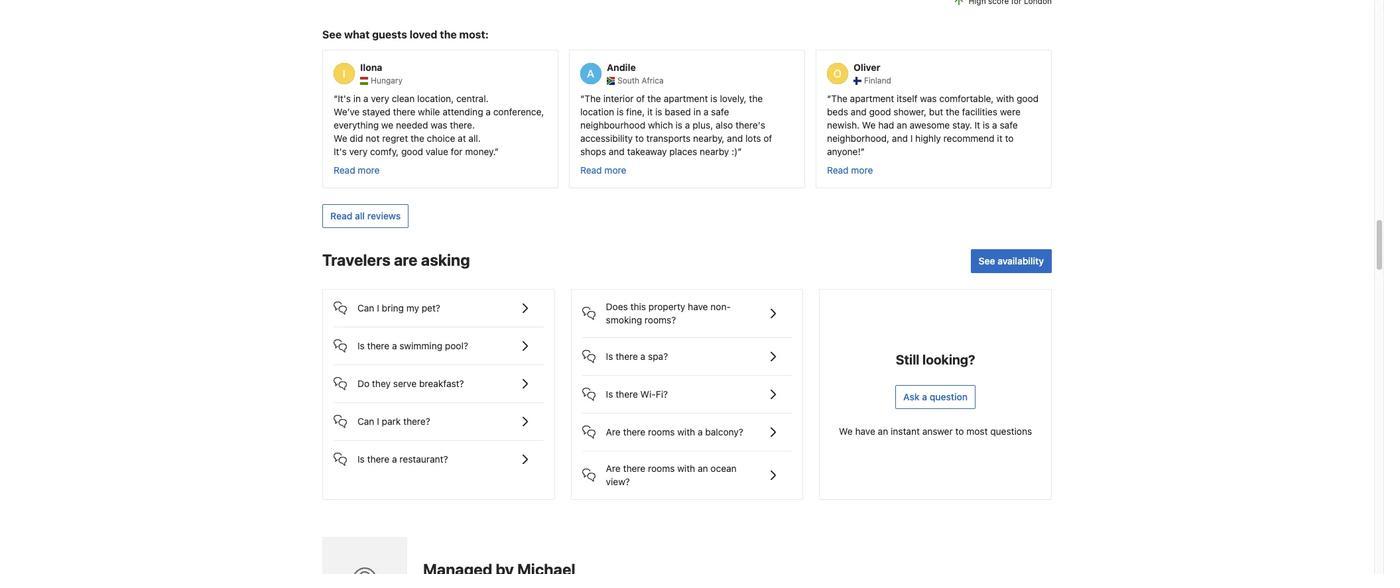 Task type: describe. For each thing, give the bounding box(es) containing it.
can i bring my pet? button
[[334, 290, 544, 316]]

conference,
[[493, 106, 544, 117]]

attending
[[443, 106, 483, 117]]

south
[[617, 75, 640, 85]]

nearby
[[700, 146, 729, 157]]

we have an instant answer to most questions
[[839, 426, 1032, 437]]

can i park there?
[[358, 416, 430, 427]]

money.
[[465, 146, 495, 157]]

and up newish.
[[851, 106, 867, 117]]

more for " it's in a very clean location, central. we've stayed there while attending a conference, everything we needed was there. we did not regret the choice at all. it's very comfy, good value for money.
[[358, 164, 380, 176]]

not
[[366, 133, 380, 144]]

an inside are there rooms with an ocean view?
[[698, 463, 708, 474]]

see what guests loved the most:
[[322, 29, 489, 41]]

a up stayed
[[363, 93, 368, 104]]

an inside the " the apartment itself was comfortable, with good beds and good shower, but the facilities were newish. we had an awesome stay. it is a safe neighborhood, and i highly recommend it to anyone!
[[897, 119, 907, 131]]

see availability button
[[971, 249, 1052, 273]]

view?
[[606, 476, 630, 487]]

for
[[451, 146, 463, 157]]

shower,
[[894, 106, 927, 117]]

africa
[[642, 75, 664, 85]]

with for balcony?
[[677, 426, 695, 438]]

read left all
[[330, 210, 352, 221]]

loved
[[410, 29, 437, 41]]

1 vertical spatial good
[[869, 106, 891, 117]]

finland image
[[854, 77, 862, 85]]

clean
[[392, 93, 415, 104]]

property
[[649, 301, 685, 312]]

there.
[[450, 119, 475, 131]]

my
[[406, 302, 419, 314]]

there?
[[403, 416, 430, 427]]

takeaway
[[627, 146, 667, 157]]

the right 'loved'
[[440, 29, 457, 41]]

see for see what guests loved the most:
[[322, 29, 342, 41]]

transports
[[646, 133, 691, 144]]

park
[[382, 416, 401, 427]]

looking?
[[923, 352, 975, 367]]

the down the africa
[[647, 93, 661, 104]]

do
[[358, 378, 370, 389]]

" for " the interior of the apartment is lovely, the location is fine,  it is based in a safe neighbourhood which is a plus, also there's accessibility to transports nearby, and lots of shops and takeaway places nearby :)
[[580, 93, 585, 104]]

read for " the apartment itself was comfortable, with good beds and good shower, but the facilities were newish. we had an awesome stay. it is a safe neighborhood, and i highly recommend it to anyone!
[[827, 164, 849, 176]]

a left restaurant?
[[392, 454, 397, 465]]

read more for " it's in a very clean location, central. we've stayed there while attending a conference, everything we needed was there. we did not regret the choice at all. it's very comfy, good value for money.
[[334, 164, 380, 176]]

what
[[344, 29, 370, 41]]

see availability
[[979, 255, 1044, 266]]

hungary image
[[360, 77, 368, 85]]

regret
[[382, 133, 408, 144]]

apartment inside the " the apartment itself was comfortable, with good beds and good shower, but the facilities were newish. we had an awesome stay. it is a safe neighborhood, and i highly recommend it to anyone!
[[850, 93, 894, 104]]

neighborhood,
[[827, 133, 890, 144]]

serve
[[393, 378, 417, 389]]

the for apartment
[[831, 93, 848, 104]]

highly
[[915, 133, 941, 144]]

ocean
[[711, 463, 737, 474]]

it
[[975, 119, 980, 131]]

availability
[[998, 255, 1044, 266]]

is there wi-fi? button
[[582, 376, 792, 402]]

non-
[[711, 301, 731, 312]]

more for " the apartment itself was comfortable, with good beds and good shower, but the facilities were newish. we had an awesome stay. it is a safe neighborhood, and i highly recommend it to anyone!
[[851, 164, 873, 176]]

apartment inside '" the interior of the apartment is lovely, the location is fine,  it is based in a safe neighbourhood which is a plus, also there's accessibility to transports nearby, and lots of shops and takeaway places nearby :)'
[[664, 93, 708, 104]]

a left swimming
[[392, 340, 397, 351]]

the right lovely,
[[749, 93, 763, 104]]

stayed
[[362, 106, 391, 117]]

to inside the " the apartment itself was comfortable, with good beds and good shower, but the facilities were newish. we had an awesome stay. it is a safe neighborhood, and i highly recommend it to anyone!
[[1005, 133, 1014, 144]]

read all reviews
[[330, 210, 401, 221]]

we inside the " the apartment itself was comfortable, with good beds and good shower, but the facilities were newish. we had an awesome stay. it is a safe neighborhood, and i highly recommend it to anyone!
[[862, 119, 876, 131]]

read more button for the apartment itself was comfortable, with good beds and good shower, but the facilities were newish. we had an awesome stay. it is a safe neighborhood, and i highly recommend it to anyone!
[[827, 164, 873, 177]]

hungary
[[371, 75, 403, 85]]

at
[[458, 133, 466, 144]]

can i park there? button
[[334, 403, 544, 430]]

do they serve breakfast? button
[[334, 365, 544, 392]]

while
[[418, 106, 440, 117]]

i for can i park there?
[[377, 416, 379, 427]]

2 vertical spatial we
[[839, 426, 853, 437]]

awesome
[[910, 119, 950, 131]]

are there rooms with an ocean view? button
[[582, 452, 792, 489]]

there for is there a restaurant?
[[367, 454, 390, 465]]

read more button for it's in a very clean location, central. we've stayed there while attending a conference, everything we needed was there. we did not regret the choice at all. it's very comfy, good value for money.
[[334, 164, 380, 177]]

pet?
[[422, 302, 440, 314]]

read more for " the apartment itself was comfortable, with good beds and good shower, but the facilities were newish. we had an awesome stay. it is a safe neighborhood, and i highly recommend it to anyone!
[[827, 164, 873, 176]]

is there wi-fi?
[[606, 389, 668, 400]]

lots
[[746, 133, 761, 144]]

anyone!
[[827, 146, 861, 157]]

have inside does this property have non- smoking rooms?
[[688, 301, 708, 312]]

location,
[[417, 93, 454, 104]]

all.
[[469, 133, 481, 144]]

more for " the interior of the apartment is lovely, the location is fine,  it is based in a safe neighbourhood which is a plus, also there's accessibility to transports nearby, and lots of shops and takeaway places nearby :)
[[605, 164, 626, 176]]

all
[[355, 210, 365, 221]]

safe inside '" the interior of the apartment is lovely, the location is fine,  it is based in a safe neighbourhood which is a plus, also there's accessibility to transports nearby, and lots of shops and takeaway places nearby :)'
[[711, 106, 729, 117]]

wi-
[[641, 389, 656, 400]]

a left the plus,
[[685, 119, 690, 131]]

they
[[372, 378, 391, 389]]

ask a question button
[[895, 385, 976, 409]]

facilities
[[962, 106, 998, 117]]

were
[[1000, 106, 1021, 117]]

can for can i bring my pet?
[[358, 302, 374, 314]]

breakfast?
[[419, 378, 464, 389]]

a inside "button"
[[698, 426, 703, 438]]

with for ocean
[[677, 463, 695, 474]]

ilona
[[360, 62, 382, 73]]

needed
[[396, 119, 428, 131]]

south africa image
[[607, 77, 615, 85]]

is up the which
[[655, 106, 662, 117]]

i for can i bring my pet?
[[377, 302, 379, 314]]

good inside " it's in a very clean location, central. we've stayed there while attending a conference, everything we needed was there. we did not regret the choice at all. it's very comfy, good value for money.
[[401, 146, 423, 157]]

read for " the interior of the apartment is lovely, the location is fine,  it is based in a safe neighbourhood which is a plus, also there's accessibility to transports nearby, and lots of shops and takeaway places nearby :)
[[580, 164, 602, 176]]

reviews
[[367, 210, 401, 221]]

lovely,
[[720, 93, 747, 104]]

most
[[967, 426, 988, 437]]

is there a spa?
[[606, 351, 668, 362]]

are for are there rooms with an ocean view?
[[606, 463, 621, 474]]

location
[[580, 106, 614, 117]]

there for are there rooms with an ocean view?
[[623, 463, 646, 474]]

there for is there wi-fi?
[[616, 389, 638, 400]]

:)
[[732, 146, 738, 157]]

based
[[665, 106, 691, 117]]

are for are there rooms with a balcony?
[[606, 426, 621, 438]]

" for " the apartment itself was comfortable, with good beds and good shower, but the facilities were newish. we had an awesome stay. it is a safe neighborhood, and i highly recommend it to anyone!
[[827, 93, 831, 104]]

is down interior
[[617, 106, 624, 117]]

guests
[[372, 29, 407, 41]]

is for is there wi-fi?
[[606, 389, 613, 400]]

safe inside the " the apartment itself was comfortable, with good beds and good shower, but the facilities were newish. we had an awesome stay. it is a safe neighborhood, and i highly recommend it to anyone!
[[1000, 119, 1018, 131]]

" for transports
[[738, 146, 742, 157]]

there for is there a spa?
[[616, 351, 638, 362]]

we inside " it's in a very clean location, central. we've stayed there while attending a conference, everything we needed was there. we did not regret the choice at all. it's very comfy, good value for money.
[[334, 133, 347, 144]]

shops
[[580, 146, 606, 157]]

fi?
[[656, 389, 668, 400]]

" for " it's in a very clean location, central. we've stayed there while attending a conference, everything we needed was there. we did not regret the choice at all. it's very comfy, good value for money.
[[334, 93, 338, 104]]

it inside the " the apartment itself was comfortable, with good beds and good shower, but the facilities were newish. we had an awesome stay. it is a safe neighborhood, and i highly recommend it to anyone!
[[997, 133, 1003, 144]]

is inside the " the apartment itself was comfortable, with good beds and good shower, but the facilities were newish. we had an awesome stay. it is a safe neighborhood, and i highly recommend it to anyone!
[[983, 119, 990, 131]]

a inside the " the apartment itself was comfortable, with good beds and good shower, but the facilities were newish. we had an awesome stay. it is a safe neighborhood, and i highly recommend it to anyone!
[[992, 119, 997, 131]]

smoking
[[606, 314, 642, 326]]

2 horizontal spatial good
[[1017, 93, 1039, 104]]

a down central.
[[486, 106, 491, 117]]



Task type: locate. For each thing, give the bounding box(es) containing it.
1 vertical spatial it's
[[334, 146, 347, 157]]

does this property have non- smoking rooms? button
[[582, 290, 792, 327]]

1 vertical spatial was
[[431, 119, 447, 131]]

is left lovely,
[[710, 93, 717, 104]]

1 horizontal spatial an
[[878, 426, 888, 437]]

read more button
[[334, 164, 380, 177], [580, 164, 626, 177], [827, 164, 873, 177]]

the inside '" the interior of the apartment is lovely, the location is fine,  it is based in a safe neighbourhood which is a plus, also there's accessibility to transports nearby, and lots of shops and takeaway places nearby :)'
[[585, 93, 601, 104]]

to down were
[[1005, 133, 1014, 144]]

itself
[[897, 93, 918, 104]]

0 vertical spatial with
[[996, 93, 1014, 104]]

apartment up based
[[664, 93, 708, 104]]

to left most
[[955, 426, 964, 437]]

with inside the " the apartment itself was comfortable, with good beds and good shower, but the facilities were newish. we had an awesome stay. it is a safe neighborhood, and i highly recommend it to anyone!
[[996, 93, 1014, 104]]

1 horizontal spatial safe
[[1000, 119, 1018, 131]]

with
[[996, 93, 1014, 104], [677, 426, 695, 438], [677, 463, 695, 474]]

travelers are asking
[[322, 251, 470, 269]]

and up :)
[[727, 133, 743, 144]]

an left ocean
[[698, 463, 708, 474]]

1 more from the left
[[358, 164, 380, 176]]

read more down did
[[334, 164, 380, 176]]

can left park
[[358, 416, 374, 427]]

1 vertical spatial an
[[878, 426, 888, 437]]

a up the plus,
[[704, 106, 709, 117]]

3 " from the left
[[827, 93, 831, 104]]

2 read more button from the left
[[580, 164, 626, 177]]

can for can i park there?
[[358, 416, 374, 427]]

it's down everything
[[334, 146, 347, 157]]

there up they
[[367, 340, 390, 351]]

i left 'bring'
[[377, 302, 379, 314]]

was up choice
[[431, 119, 447, 131]]

1 horizontal spatial we
[[839, 426, 853, 437]]

3 more from the left
[[851, 164, 873, 176]]

are
[[606, 426, 621, 438], [606, 463, 621, 474]]

0 horizontal spatial the
[[585, 93, 601, 104]]

rooms inside "button"
[[648, 426, 675, 438]]

the up the beds
[[831, 93, 848, 104]]

1 read more button from the left
[[334, 164, 380, 177]]

0 vertical spatial was
[[920, 93, 937, 104]]

0 vertical spatial it
[[647, 106, 653, 117]]

of up fine, at left
[[636, 93, 645, 104]]

places
[[669, 146, 697, 157]]

it's
[[338, 93, 351, 104], [334, 146, 347, 157]]

i inside the " the apartment itself was comfortable, with good beds and good shower, but the facilities were newish. we had an awesome stay. it is a safe neighborhood, and i highly recommend it to anyone!
[[911, 133, 913, 144]]

restaurant?
[[400, 454, 448, 465]]

still
[[896, 352, 920, 367]]

which
[[648, 119, 673, 131]]

there left wi-
[[616, 389, 638, 400]]

can i bring my pet?
[[358, 302, 440, 314]]

" right the for
[[495, 146, 499, 157]]

read more
[[334, 164, 380, 176], [580, 164, 626, 176], [827, 164, 873, 176]]

0 vertical spatial can
[[358, 302, 374, 314]]

good up had at the top of the page
[[869, 106, 891, 117]]

central.
[[456, 93, 489, 104]]

the up "location"
[[585, 93, 601, 104]]

still looking?
[[896, 352, 975, 367]]

with inside are there rooms with an ocean view?
[[677, 463, 695, 474]]

" inside " it's in a very clean location, central. we've stayed there while attending a conference, everything we needed was there. we did not regret the choice at all. it's very comfy, good value for money.
[[334, 93, 338, 104]]

0 horizontal spatial very
[[349, 146, 368, 157]]

and down accessibility
[[609, 146, 625, 157]]

1 can from the top
[[358, 302, 374, 314]]

ask a question
[[903, 391, 968, 402]]

0 horizontal spatial see
[[322, 29, 342, 41]]

apartment down finland
[[850, 93, 894, 104]]

" up "location"
[[580, 93, 585, 104]]

1 vertical spatial safe
[[1000, 119, 1018, 131]]

bring
[[382, 302, 404, 314]]

" right nearby
[[738, 146, 742, 157]]

was inside the " the apartment itself was comfortable, with good beds and good shower, but the facilities were newish. we had an awesome stay. it is a safe neighborhood, and i highly recommend it to anyone!
[[920, 93, 937, 104]]

are there rooms with a balcony? button
[[582, 414, 792, 440]]

is up do
[[358, 340, 365, 351]]

asking
[[421, 251, 470, 269]]

1 horizontal spatial good
[[869, 106, 891, 117]]

is there a spa? button
[[582, 338, 792, 365]]

is right it
[[983, 119, 990, 131]]

1 are from the top
[[606, 426, 621, 438]]

0 horizontal spatial to
[[635, 133, 644, 144]]

is down based
[[676, 119, 683, 131]]

1 horizontal spatial it
[[997, 133, 1003, 144]]

read more button down did
[[334, 164, 380, 177]]

there for are there rooms with a balcony?
[[623, 426, 646, 438]]

the
[[585, 93, 601, 104], [831, 93, 848, 104]]

0 vertical spatial of
[[636, 93, 645, 104]]

1 horizontal spatial read more
[[580, 164, 626, 176]]

more down anyone!
[[851, 164, 873, 176]]

" inside '" the interior of the apartment is lovely, the location is fine,  it is based in a safe neighbourhood which is a plus, also there's accessibility to transports nearby, and lots of shops and takeaway places nearby :)'
[[580, 93, 585, 104]]

1 horizontal spatial see
[[979, 255, 995, 266]]

2 horizontal spatial more
[[851, 164, 873, 176]]

with left balcony?
[[677, 426, 695, 438]]

2 horizontal spatial read more
[[827, 164, 873, 176]]

0 horizontal spatial it
[[647, 106, 653, 117]]

good down 'regret'
[[401, 146, 423, 157]]

and down had at the top of the page
[[892, 133, 908, 144]]

andile
[[607, 62, 636, 73]]

0 vertical spatial safe
[[711, 106, 729, 117]]

swimming
[[400, 340, 443, 351]]

is left wi-
[[606, 389, 613, 400]]

2 read more from the left
[[580, 164, 626, 176]]

1 vertical spatial it
[[997, 133, 1003, 144]]

are
[[394, 251, 418, 269]]

is there a restaurant? button
[[334, 441, 544, 467]]

read more for " the interior of the apartment is lovely, the location is fine,  it is based in a safe neighbourhood which is a plus, also there's accessibility to transports nearby, and lots of shops and takeaway places nearby :)
[[580, 164, 626, 176]]

the for interior
[[585, 93, 601, 104]]

there up 'view?'
[[623, 463, 646, 474]]

is
[[710, 93, 717, 104], [617, 106, 624, 117], [655, 106, 662, 117], [676, 119, 683, 131], [983, 119, 990, 131]]

nearby,
[[693, 133, 725, 144]]

i inside "can i bring my pet?" button
[[377, 302, 379, 314]]

spa?
[[648, 351, 668, 362]]

the inside the " the apartment itself was comfortable, with good beds and good shower, but the facilities were newish. we had an awesome stay. it is a safe neighborhood, and i highly recommend it to anyone!
[[946, 106, 960, 117]]

balcony?
[[705, 426, 743, 438]]

1 the from the left
[[585, 93, 601, 104]]

0 vertical spatial good
[[1017, 93, 1039, 104]]

rooms for an
[[648, 463, 675, 474]]

are inside are there rooms with an ocean view?
[[606, 463, 621, 474]]

are there rooms with a balcony?
[[606, 426, 743, 438]]

it right fine, at left
[[647, 106, 653, 117]]

2 can from the top
[[358, 416, 374, 427]]

is down can i park there?
[[358, 454, 365, 465]]

0 horizontal spatial "
[[334, 93, 338, 104]]

0 horizontal spatial more
[[358, 164, 380, 176]]

in up we've at the top left
[[353, 93, 361, 104]]

interior
[[603, 93, 634, 104]]

it down were
[[997, 133, 1003, 144]]

1 vertical spatial have
[[855, 426, 875, 437]]

" inside the " the apartment itself was comfortable, with good beds and good shower, but the facilities were newish. we had an awesome stay. it is a safe neighborhood, and i highly recommend it to anyone!
[[827, 93, 831, 104]]

we
[[381, 119, 393, 131]]

can
[[358, 302, 374, 314], [358, 416, 374, 427]]

we
[[862, 119, 876, 131], [334, 133, 347, 144], [839, 426, 853, 437]]

plus,
[[693, 119, 713, 131]]

1 horizontal spatial was
[[920, 93, 937, 104]]

1 vertical spatial very
[[349, 146, 368, 157]]

good up were
[[1017, 93, 1039, 104]]

2 rooms from the top
[[648, 463, 675, 474]]

there down is there wi-fi?
[[623, 426, 646, 438]]

is for is there a swimming pool?
[[358, 340, 365, 351]]

1 horizontal spatial in
[[694, 106, 701, 117]]

2 horizontal spatial "
[[861, 146, 865, 157]]

very down did
[[349, 146, 368, 157]]

stay.
[[952, 119, 972, 131]]

read down did
[[334, 164, 355, 176]]

can inside can i park there? button
[[358, 416, 374, 427]]

" the apartment itself was comfortable, with good beds and good shower, but the facilities were newish. we had an awesome stay. it is a safe neighborhood, and i highly recommend it to anyone!
[[827, 93, 1039, 157]]

1 horizontal spatial to
[[955, 426, 964, 437]]

with inside are there rooms with a balcony? "button"
[[677, 426, 695, 438]]

have
[[688, 301, 708, 312], [855, 426, 875, 437]]

we left did
[[334, 133, 347, 144]]

was
[[920, 93, 937, 104], [431, 119, 447, 131]]

2 are from the top
[[606, 463, 621, 474]]

i left park
[[377, 416, 379, 427]]

are there rooms with an ocean view?
[[606, 463, 737, 487]]

more down shops
[[605, 164, 626, 176]]

1 vertical spatial are
[[606, 463, 621, 474]]

most:
[[459, 29, 489, 41]]

0 vertical spatial rooms
[[648, 426, 675, 438]]

to up takeaway at left
[[635, 133, 644, 144]]

with up were
[[996, 93, 1014, 104]]

2 horizontal spatial we
[[862, 119, 876, 131]]

read more button down anyone!
[[827, 164, 873, 177]]

rooms down fi?
[[648, 426, 675, 438]]

an
[[897, 119, 907, 131], [878, 426, 888, 437], [698, 463, 708, 474]]

see left the availability
[[979, 255, 995, 266]]

2 " from the left
[[738, 146, 742, 157]]

does this property have non- smoking rooms?
[[606, 301, 731, 326]]

i inside can i park there? button
[[377, 416, 379, 427]]

0 horizontal spatial apartment
[[664, 93, 708, 104]]

1 " from the left
[[334, 93, 338, 104]]

is there a restaurant?
[[358, 454, 448, 465]]

read more button down shops
[[580, 164, 626, 177]]

it's up we've at the top left
[[338, 93, 351, 104]]

is for is there a spa?
[[606, 351, 613, 362]]

can left 'bring'
[[358, 302, 374, 314]]

0 vertical spatial i
[[911, 133, 913, 144]]

" down neighborhood,
[[861, 146, 865, 157]]

0 horizontal spatial an
[[698, 463, 708, 474]]

read down shops
[[580, 164, 602, 176]]

beds
[[827, 106, 848, 117]]

an left the instant
[[878, 426, 888, 437]]

there down clean
[[393, 106, 415, 117]]

ask
[[903, 391, 920, 402]]

a left spa?
[[641, 351, 646, 362]]

0 horizontal spatial "
[[495, 146, 499, 157]]

rooms down are there rooms with a balcony?
[[648, 463, 675, 474]]

good
[[1017, 93, 1039, 104], [869, 106, 891, 117], [401, 146, 423, 157]]

1 vertical spatial of
[[764, 133, 772, 144]]

" up the beds
[[827, 93, 831, 104]]

safe up also at right top
[[711, 106, 729, 117]]

see for see availability
[[979, 255, 995, 266]]

answer
[[922, 426, 953, 437]]

it
[[647, 106, 653, 117], [997, 133, 1003, 144]]

1 " from the left
[[495, 146, 499, 157]]

very up stayed
[[371, 93, 389, 104]]

2 horizontal spatial an
[[897, 119, 907, 131]]

everything
[[334, 119, 379, 131]]

oliver
[[854, 62, 881, 73]]

we up neighborhood,
[[862, 119, 876, 131]]

0 horizontal spatial read more
[[334, 164, 380, 176]]

1 horizontal spatial apartment
[[850, 93, 894, 104]]

see
[[322, 29, 342, 41], [979, 255, 995, 266]]

a right ask
[[922, 391, 927, 402]]

it inside '" the interior of the apartment is lovely, the location is fine,  it is based in a safe neighbourhood which is a plus, also there's accessibility to transports nearby, and lots of shops and takeaway places nearby :)'
[[647, 106, 653, 117]]

2 apartment from the left
[[850, 93, 894, 104]]

0 horizontal spatial read more button
[[334, 164, 380, 177]]

have left the instant
[[855, 426, 875, 437]]

with left ocean
[[677, 463, 695, 474]]

value
[[426, 146, 448, 157]]

we left the instant
[[839, 426, 853, 437]]

can inside "can i bring my pet?" button
[[358, 302, 374, 314]]

i
[[911, 133, 913, 144], [377, 302, 379, 314], [377, 416, 379, 427]]

more down comfy,
[[358, 164, 380, 176]]

is there a swimming pool?
[[358, 340, 468, 351]]

1 horizontal spatial very
[[371, 93, 389, 104]]

2 horizontal spatial to
[[1005, 133, 1014, 144]]

the up stay.
[[946, 106, 960, 117]]

1 horizontal spatial "
[[738, 146, 742, 157]]

more
[[358, 164, 380, 176], [605, 164, 626, 176], [851, 164, 873, 176]]

are inside "button"
[[606, 426, 621, 438]]

of
[[636, 93, 645, 104], [764, 133, 772, 144]]

1 vertical spatial rooms
[[648, 463, 675, 474]]

1 apartment from the left
[[664, 93, 708, 104]]

2 vertical spatial with
[[677, 463, 695, 474]]

an down shower,
[[897, 119, 907, 131]]

" for and
[[861, 146, 865, 157]]

read all reviews button
[[322, 204, 409, 228]]

1 vertical spatial with
[[677, 426, 695, 438]]

read more down anyone!
[[827, 164, 873, 176]]

apartment
[[664, 93, 708, 104], [850, 93, 894, 104]]

1 rooms from the top
[[648, 426, 675, 438]]

there inside "button"
[[623, 426, 646, 438]]

the inside " it's in a very clean location, central. we've stayed there while attending a conference, everything we needed was there. we did not regret the choice at all. it's very comfy, good value for money.
[[411, 133, 424, 144]]

0 horizontal spatial good
[[401, 146, 423, 157]]

there's
[[736, 119, 765, 131]]

1 vertical spatial i
[[377, 302, 379, 314]]

0 vertical spatial very
[[371, 93, 389, 104]]

2 the from the left
[[831, 93, 848, 104]]

see left what in the top left of the page
[[322, 29, 342, 41]]

there for is there a swimming pool?
[[367, 340, 390, 351]]

there inside " it's in a very clean location, central. we've stayed there while attending a conference, everything we needed was there. we did not regret the choice at all. it's very comfy, good value for money.
[[393, 106, 415, 117]]

0 vertical spatial it's
[[338, 93, 351, 104]]

in inside '" the interior of the apartment is lovely, the location is fine,  it is based in a safe neighbourhood which is a plus, also there's accessibility to transports nearby, and lots of shops and takeaway places nearby :)'
[[694, 106, 701, 117]]

to
[[635, 133, 644, 144], [1005, 133, 1014, 144], [955, 426, 964, 437]]

1 horizontal spatial more
[[605, 164, 626, 176]]

safe
[[711, 106, 729, 117], [1000, 119, 1018, 131]]

a left balcony?
[[698, 426, 703, 438]]

0 vertical spatial see
[[322, 29, 342, 41]]

safe down were
[[1000, 119, 1018, 131]]

there inside are there rooms with an ocean view?
[[623, 463, 646, 474]]

rooms inside are there rooms with an ocean view?
[[648, 463, 675, 474]]

1 horizontal spatial have
[[855, 426, 875, 437]]

0 horizontal spatial was
[[431, 119, 447, 131]]

read down anyone!
[[827, 164, 849, 176]]

0 horizontal spatial in
[[353, 93, 361, 104]]

3 read more from the left
[[827, 164, 873, 176]]

south africa
[[617, 75, 664, 85]]

there
[[393, 106, 415, 117], [367, 340, 390, 351], [616, 351, 638, 362], [616, 389, 638, 400], [623, 426, 646, 438], [367, 454, 390, 465], [623, 463, 646, 474]]

2 horizontal spatial "
[[827, 93, 831, 104]]

1 vertical spatial see
[[979, 255, 995, 266]]

read more button for the interior of the apartment is lovely, the location is fine,  it is based in a safe neighbourhood which is a plus, also there's accessibility to transports nearby, and lots of shops and takeaway places nearby :)
[[580, 164, 626, 177]]

0 horizontal spatial safe
[[711, 106, 729, 117]]

newish.
[[827, 119, 860, 131]]

was up but
[[920, 93, 937, 104]]

is down the smoking
[[606, 351, 613, 362]]

do they serve breakfast?
[[358, 378, 464, 389]]

3 read more button from the left
[[827, 164, 873, 177]]

the down needed
[[411, 133, 424, 144]]

1 horizontal spatial "
[[580, 93, 585, 104]]

in inside " it's in a very clean location, central. we've stayed there while attending a conference, everything we needed was there. we did not regret the choice at all. it's very comfy, good value for money.
[[353, 93, 361, 104]]

are up 'view?'
[[606, 463, 621, 474]]

see inside button
[[979, 255, 995, 266]]

0 vertical spatial are
[[606, 426, 621, 438]]

finland
[[864, 75, 891, 85]]

1 horizontal spatial the
[[831, 93, 848, 104]]

"
[[495, 146, 499, 157], [738, 146, 742, 157], [861, 146, 865, 157]]

have left non-
[[688, 301, 708, 312]]

rooms for a
[[648, 426, 675, 438]]

is there a swimming pool? button
[[334, 328, 544, 354]]

is for is there a restaurant?
[[358, 454, 365, 465]]

we've
[[334, 106, 360, 117]]

3 " from the left
[[861, 146, 865, 157]]

was inside " it's in a very clean location, central. we've stayed there while attending a conference, everything we needed was there. we did not regret the choice at all. it's very comfy, good value for money.
[[431, 119, 447, 131]]

2 vertical spatial good
[[401, 146, 423, 157]]

1 read more from the left
[[334, 164, 380, 176]]

0 vertical spatial an
[[897, 119, 907, 131]]

" the interior of the apartment is lovely, the location is fine,  it is based in a safe neighbourhood which is a plus, also there's accessibility to transports nearby, and lots of shops and takeaway places nearby :)
[[580, 93, 772, 157]]

2 vertical spatial an
[[698, 463, 708, 474]]

" up we've at the top left
[[334, 93, 338, 104]]

" it's in a very clean location, central. we've stayed there while attending a conference, everything we needed was there. we did not regret the choice at all. it's very comfy, good value for money.
[[334, 93, 544, 157]]

rooms
[[648, 426, 675, 438], [648, 463, 675, 474]]

read
[[334, 164, 355, 176], [580, 164, 602, 176], [827, 164, 849, 176], [330, 210, 352, 221]]

in up the plus,
[[694, 106, 701, 117]]

1 horizontal spatial read more button
[[580, 164, 626, 177]]

0 horizontal spatial of
[[636, 93, 645, 104]]

2 more from the left
[[605, 164, 626, 176]]

"
[[334, 93, 338, 104], [580, 93, 585, 104], [827, 93, 831, 104]]

2 " from the left
[[580, 93, 585, 104]]

of right lots on the right top
[[764, 133, 772, 144]]

0 horizontal spatial have
[[688, 301, 708, 312]]

read more down shops
[[580, 164, 626, 176]]

read for " it's in a very clean location, central. we've stayed there while attending a conference, everything we needed was there. we did not regret the choice at all. it's very comfy, good value for money.
[[334, 164, 355, 176]]

0 vertical spatial we
[[862, 119, 876, 131]]

1 vertical spatial can
[[358, 416, 374, 427]]

0 vertical spatial in
[[353, 93, 361, 104]]

there down park
[[367, 454, 390, 465]]

2 vertical spatial i
[[377, 416, 379, 427]]

a right it
[[992, 119, 997, 131]]

" for all.
[[495, 146, 499, 157]]

1 vertical spatial we
[[334, 133, 347, 144]]

question
[[930, 391, 968, 402]]

to inside '" the interior of the apartment is lovely, the location is fine,  it is based in a safe neighbourhood which is a plus, also there's accessibility to transports nearby, and lots of shops and takeaway places nearby :)'
[[635, 133, 644, 144]]

2 horizontal spatial read more button
[[827, 164, 873, 177]]

i left 'highly'
[[911, 133, 913, 144]]

there left spa?
[[616, 351, 638, 362]]

fine,
[[626, 106, 645, 117]]

1 vertical spatial in
[[694, 106, 701, 117]]

0 horizontal spatial we
[[334, 133, 347, 144]]

are down is there wi-fi?
[[606, 426, 621, 438]]

the inside the " the apartment itself was comfortable, with good beds and good shower, but the facilities were newish. we had an awesome stay. it is a safe neighborhood, and i highly recommend it to anyone!
[[831, 93, 848, 104]]

1 horizontal spatial of
[[764, 133, 772, 144]]

0 vertical spatial have
[[688, 301, 708, 312]]



Task type: vqa. For each thing, say whether or not it's contained in the screenshot.
I
yes



